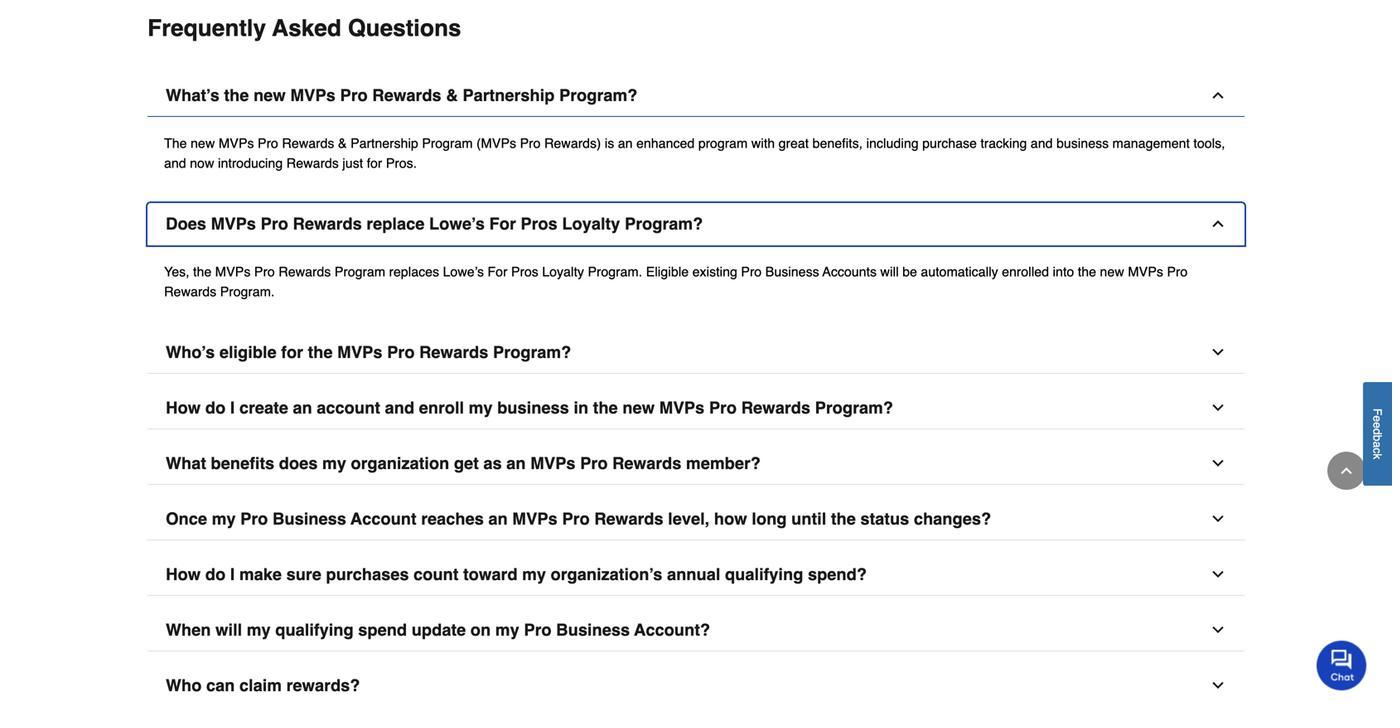 Task type: vqa. For each thing, say whether or not it's contained in the screenshot.
'Program?'
yes



Task type: describe. For each thing, give the bounding box(es) containing it.
chevron up image inside scroll to top "element"
[[1339, 463, 1355, 479]]

once my pro business account reaches an mvps pro rewards level, how long until the status changes? button
[[148, 498, 1245, 540]]

partnership inside the new mvps pro rewards & partnership program (mvps pro rewards) is an enhanced program with great benefits, including purchase tracking and business management tools, and now introducing rewards just for pros.
[[351, 135, 418, 151]]

chevron down image for the
[[1210, 399, 1227, 416]]

what benefits does my organization get as an mvps pro rewards member?
[[166, 454, 761, 473]]

chevron down image inside who's eligible for the mvps pro rewards program? button
[[1210, 344, 1227, 360]]

member?
[[686, 454, 761, 473]]

lowe's inside button
[[429, 214, 485, 233]]

program
[[699, 135, 748, 151]]

chevron down image for member?
[[1210, 455, 1227, 471]]

with
[[752, 135, 775, 151]]

an right create in the left of the page
[[293, 398, 312, 417]]

and inside button
[[385, 398, 415, 417]]

for inside yes, the mvps pro rewards program replaces lowe's for pros loyalty program. eligible existing pro business accounts will be automatically enrolled into the new mvps pro rewards program.
[[488, 264, 508, 279]]

on
[[471, 620, 491, 639]]

my inside button
[[522, 565, 546, 584]]

my right does
[[322, 454, 346, 473]]

who's eligible for the mvps pro rewards program? button
[[148, 331, 1245, 374]]

new inside 'button'
[[254, 86, 286, 105]]

frequently
[[148, 15, 266, 41]]

in
[[574, 398, 589, 417]]

organization's
[[551, 565, 663, 584]]

chevron down image inside who can claim rewards? button
[[1210, 677, 1227, 694]]

c
[[1371, 448, 1385, 454]]

eligible
[[220, 343, 277, 362]]

tools,
[[1194, 135, 1226, 151]]

account
[[351, 509, 417, 528]]

loyalty inside yes, the mvps pro rewards program replaces lowe's for pros loyalty program. eligible existing pro business accounts will be automatically enrolled into the new mvps pro rewards program.
[[542, 264, 584, 279]]

level,
[[668, 509, 710, 528]]

create
[[239, 398, 288, 417]]

who's
[[166, 343, 215, 362]]

2 e from the top
[[1371, 422, 1385, 429]]

status
[[861, 509, 910, 528]]

rewards?
[[286, 676, 360, 695]]

the inside 'button'
[[224, 86, 249, 105]]

do for create
[[205, 398, 226, 417]]

what benefits does my organization get as an mvps pro rewards member? button
[[148, 442, 1245, 485]]

eligible
[[646, 264, 689, 279]]

make
[[239, 565, 282, 584]]

changes?
[[914, 509, 992, 528]]

asked
[[272, 15, 341, 41]]

automatically
[[921, 264, 999, 279]]

pros inside yes, the mvps pro rewards program replaces lowe's for pros loyalty program. eligible existing pro business accounts will be automatically enrolled into the new mvps pro rewards program.
[[511, 264, 539, 279]]

the right "into"
[[1078, 264, 1097, 279]]

annual
[[667, 565, 721, 584]]

chevron down image for account?
[[1210, 621, 1227, 638]]

management
[[1113, 135, 1190, 151]]

f e e d b a c k button
[[1364, 382, 1393, 486]]

what's the new mvps pro rewards & partnership program? button
[[148, 74, 1245, 117]]

what's the new mvps pro rewards & partnership program?
[[166, 86, 638, 105]]

does
[[279, 454, 318, 473]]

reaches
[[421, 509, 484, 528]]

how do i make sure purchases count toward my organization's annual qualifying spend?
[[166, 565, 867, 584]]

how do i create an account and enroll my business in the new mvps pro rewards program?
[[166, 398, 894, 417]]

mvps up 'how do i make sure purchases count toward my organization's annual qualifying spend?'
[[513, 509, 558, 528]]

existing
[[693, 264, 738, 279]]

yes,
[[164, 264, 189, 279]]

mvps up account
[[337, 343, 383, 362]]

new inside button
[[623, 398, 655, 417]]

when
[[166, 620, 211, 639]]

chevron up image
[[1210, 215, 1227, 232]]

purchases
[[326, 565, 409, 584]]

f e e d b a c k
[[1371, 409, 1385, 460]]

until
[[792, 509, 827, 528]]

b
[[1371, 435, 1385, 441]]

business inside yes, the mvps pro rewards program replaces lowe's for pros loyalty program. eligible existing pro business accounts will be automatically enrolled into the new mvps pro rewards program.
[[766, 264, 819, 279]]

(mvps
[[477, 135, 516, 151]]

what's
[[166, 86, 220, 105]]

an right the as
[[507, 454, 526, 473]]

just
[[343, 155, 363, 171]]

loyalty inside button
[[562, 214, 620, 233]]

mvps inside the new mvps pro rewards & partnership program (mvps pro rewards) is an enhanced program with great benefits, including purchase tracking and business management tools, and now introducing rewards just for pros.
[[219, 135, 254, 151]]

spend?
[[808, 565, 867, 584]]

enroll
[[419, 398, 464, 417]]

program? inside 'button'
[[559, 86, 638, 105]]

d
[[1371, 429, 1385, 435]]

i for make
[[230, 565, 235, 584]]

1 e from the top
[[1371, 416, 1385, 422]]

how do i make sure purchases count toward my organization's annual qualifying spend? button
[[148, 554, 1245, 596]]

does
[[166, 214, 206, 233]]

tracking
[[981, 135, 1027, 151]]

mvps right yes,
[[215, 264, 251, 279]]

for inside the new mvps pro rewards & partnership program (mvps pro rewards) is an enhanced program with great benefits, including purchase tracking and business management tools, and now introducing rewards just for pros.
[[367, 155, 382, 171]]

new inside the new mvps pro rewards & partnership program (mvps pro rewards) is an enhanced program with great benefits, including purchase tracking and business management tools, and now introducing rewards just for pros.
[[191, 135, 215, 151]]

qualifying inside button
[[275, 620, 354, 639]]

questions
[[348, 15, 461, 41]]

qualifying inside button
[[725, 565, 804, 584]]

enhanced
[[637, 135, 695, 151]]

chat invite button image
[[1317, 640, 1368, 691]]

0 vertical spatial and
[[1031, 135, 1053, 151]]

accounts
[[823, 264, 877, 279]]

business inside the new mvps pro rewards & partnership program (mvps pro rewards) is an enhanced program with great benefits, including purchase tracking and business management tools, and now introducing rewards just for pros.
[[1057, 135, 1109, 151]]

a
[[1371, 441, 1385, 448]]



Task type: locate. For each thing, give the bounding box(es) containing it.
mvps inside 'button'
[[290, 86, 336, 105]]

once my pro business account reaches an mvps pro rewards level, how long until the status changes?
[[166, 509, 992, 528]]

i for create
[[230, 398, 235, 417]]

0 horizontal spatial qualifying
[[275, 620, 354, 639]]

program. up eligible at the left of page
[[220, 284, 275, 299]]

3 chevron down image from the top
[[1210, 510, 1227, 527]]

2 vertical spatial and
[[385, 398, 415, 417]]

enrolled
[[1002, 264, 1049, 279]]

my right once
[[212, 509, 236, 528]]

qualifying down "long"
[[725, 565, 804, 584]]

1 vertical spatial do
[[205, 565, 226, 584]]

will inside yes, the mvps pro rewards program replaces lowe's for pros loyalty program. eligible existing pro business accounts will be automatically enrolled into the new mvps pro rewards program.
[[881, 264, 899, 279]]

1 i from the top
[[230, 398, 235, 417]]

great
[[779, 135, 809, 151]]

1 horizontal spatial business
[[1057, 135, 1109, 151]]

e
[[1371, 416, 1385, 422], [1371, 422, 1385, 429]]

who can claim rewards?
[[166, 676, 360, 695]]

i inside how do i make sure purchases count toward my organization's annual qualifying spend? button
[[230, 565, 235, 584]]

business left in
[[497, 398, 569, 417]]

my down make
[[247, 620, 271, 639]]

once
[[166, 509, 207, 528]]

lowe's inside yes, the mvps pro rewards program replaces lowe's for pros loyalty program. eligible existing pro business accounts will be automatically enrolled into the new mvps pro rewards program.
[[443, 264, 484, 279]]

1 vertical spatial program.
[[220, 284, 275, 299]]

1 vertical spatial for
[[488, 264, 508, 279]]

1 vertical spatial business
[[273, 509, 346, 528]]

how inside how do i create an account and enroll my business in the new mvps pro rewards program? button
[[166, 398, 201, 417]]

chevron down image inside what benefits does my organization get as an mvps pro rewards member? button
[[1210, 455, 1227, 471]]

mvps down how do i create an account and enroll my business in the new mvps pro rewards program?
[[531, 454, 576, 473]]

the
[[164, 135, 187, 151]]

1 horizontal spatial business
[[556, 620, 630, 639]]

1 horizontal spatial program
[[422, 135, 473, 151]]

2 vertical spatial business
[[556, 620, 630, 639]]

mvps right does
[[211, 214, 256, 233]]

toward
[[463, 565, 518, 584]]

partnership up pros.
[[351, 135, 418, 151]]

and
[[1031, 135, 1053, 151], [164, 155, 186, 171], [385, 398, 415, 417]]

lowe's right replace
[[429, 214, 485, 233]]

0 vertical spatial program
[[422, 135, 473, 151]]

0 vertical spatial for
[[489, 214, 516, 233]]

2 i from the top
[[230, 565, 235, 584]]

my right on
[[496, 620, 519, 639]]

& inside the new mvps pro rewards & partnership program (mvps pro rewards) is an enhanced program with great benefits, including purchase tracking and business management tools, and now introducing rewards just for pros.
[[338, 135, 347, 151]]

including
[[867, 135, 919, 151]]

i left make
[[230, 565, 235, 584]]

business down 'organization's'
[[556, 620, 630, 639]]

1 vertical spatial chevron down image
[[1210, 566, 1227, 583]]

an
[[618, 135, 633, 151], [293, 398, 312, 417], [507, 454, 526, 473], [489, 509, 508, 528]]

new
[[254, 86, 286, 105], [191, 135, 215, 151], [1100, 264, 1125, 279], [623, 398, 655, 417]]

when will my qualifying spend update on my pro business account? button
[[148, 609, 1245, 651]]

1 vertical spatial program
[[335, 264, 386, 279]]

0 horizontal spatial &
[[338, 135, 347, 151]]

will inside when will my qualifying spend update on my pro business account? button
[[216, 620, 242, 639]]

0 vertical spatial for
[[367, 155, 382, 171]]

the new mvps pro rewards & partnership program (mvps pro rewards) is an enhanced program with great benefits, including purchase tracking and business management tools, and now introducing rewards just for pros.
[[164, 135, 1226, 171]]

1 vertical spatial i
[[230, 565, 235, 584]]

count
[[414, 565, 459, 584]]

how down once
[[166, 565, 201, 584]]

chevron down image
[[1210, 399, 1227, 416], [1210, 455, 1227, 471], [1210, 510, 1227, 527], [1210, 677, 1227, 694]]

1 vertical spatial partnership
[[351, 135, 418, 151]]

k
[[1371, 454, 1385, 460]]

benefits
[[211, 454, 274, 473]]

spend
[[358, 620, 407, 639]]

new right "into"
[[1100, 264, 1125, 279]]

pro
[[340, 86, 368, 105], [258, 135, 278, 151], [520, 135, 541, 151], [261, 214, 288, 233], [254, 264, 275, 279], [741, 264, 762, 279], [1167, 264, 1188, 279], [387, 343, 415, 362], [709, 398, 737, 417], [580, 454, 608, 473], [240, 509, 268, 528], [562, 509, 590, 528], [524, 620, 552, 639]]

1 chevron down image from the top
[[1210, 344, 1227, 360]]

2 chevron down image from the top
[[1210, 455, 1227, 471]]

1 horizontal spatial qualifying
[[725, 565, 804, 584]]

1 vertical spatial business
[[497, 398, 569, 417]]

mvps right "into"
[[1128, 264, 1164, 279]]

0 horizontal spatial business
[[273, 509, 346, 528]]

replaces
[[389, 264, 439, 279]]

chevron down image for how
[[1210, 510, 1227, 527]]

for inside button
[[489, 214, 516, 233]]

the right in
[[593, 398, 618, 417]]

1 horizontal spatial for
[[367, 155, 382, 171]]

long
[[752, 509, 787, 528]]

pro inside 'button'
[[340, 86, 368, 105]]

0 horizontal spatial will
[[216, 620, 242, 639]]

now
[[190, 155, 214, 171]]

who's eligible for the mvps pro rewards program?
[[166, 343, 571, 362]]

1 vertical spatial qualifying
[[275, 620, 354, 639]]

an right reaches
[[489, 509, 508, 528]]

the right the until
[[831, 509, 856, 528]]

is
[[605, 135, 614, 151]]

2 chevron down image from the top
[[1210, 566, 1227, 583]]

partnership up (mvps
[[463, 86, 555, 105]]

new up introducing
[[254, 86, 286, 105]]

the
[[224, 86, 249, 105], [193, 264, 212, 279], [1078, 264, 1097, 279], [308, 343, 333, 362], [593, 398, 618, 417], [831, 509, 856, 528]]

0 vertical spatial partnership
[[463, 86, 555, 105]]

1 horizontal spatial program.
[[588, 264, 643, 279]]

lowe's
[[429, 214, 485, 233], [443, 264, 484, 279]]

0 vertical spatial i
[[230, 398, 235, 417]]

for down (mvps
[[489, 214, 516, 233]]

0 horizontal spatial program.
[[220, 284, 275, 299]]

how
[[166, 398, 201, 417], [166, 565, 201, 584]]

get
[[454, 454, 479, 473]]

account
[[317, 398, 380, 417]]

an inside the new mvps pro rewards & partnership program (mvps pro rewards) is an enhanced program with great benefits, including purchase tracking and business management tools, and now introducing rewards just for pros.
[[618, 135, 633, 151]]

1 vertical spatial &
[[338, 135, 347, 151]]

and right tracking on the top right of the page
[[1031, 135, 1053, 151]]

0 vertical spatial loyalty
[[562, 214, 620, 233]]

e up d
[[1371, 416, 1385, 422]]

chevron up image inside what's the new mvps pro rewards & partnership program? 'button'
[[1210, 87, 1227, 103]]

0 horizontal spatial chevron up image
[[1210, 87, 1227, 103]]

my right toward
[[522, 565, 546, 584]]

i left create in the left of the page
[[230, 398, 235, 417]]

pros.
[[386, 155, 417, 171]]

how do i create an account and enroll my business in the new mvps pro rewards program? button
[[148, 387, 1245, 429]]

do inside button
[[205, 398, 226, 417]]

be
[[903, 264, 917, 279]]

1 vertical spatial lowe's
[[443, 264, 484, 279]]

1 horizontal spatial and
[[385, 398, 415, 417]]

i
[[230, 398, 235, 417], [230, 565, 235, 584]]

new inside yes, the mvps pro rewards program replaces lowe's for pros loyalty program. eligible existing pro business accounts will be automatically enrolled into the new mvps pro rewards program.
[[1100, 264, 1125, 279]]

my
[[469, 398, 493, 417], [322, 454, 346, 473], [212, 509, 236, 528], [522, 565, 546, 584], [247, 620, 271, 639], [496, 620, 519, 639]]

chevron down image inside how do i create an account and enroll my business in the new mvps pro rewards program? button
[[1210, 399, 1227, 416]]

business up sure
[[273, 509, 346, 528]]

1 horizontal spatial &
[[446, 86, 458, 105]]

scroll to top element
[[1328, 452, 1366, 490]]

update
[[412, 620, 466, 639]]

partnership inside 'button'
[[463, 86, 555, 105]]

0 vertical spatial business
[[1057, 135, 1109, 151]]

chevron up image
[[1210, 87, 1227, 103], [1339, 463, 1355, 479]]

purchase
[[923, 135, 977, 151]]

1 vertical spatial loyalty
[[542, 264, 584, 279]]

0 horizontal spatial for
[[281, 343, 303, 362]]

mvps down who's eligible for the mvps pro rewards program? button
[[660, 398, 705, 417]]

2 do from the top
[[205, 565, 226, 584]]

for right eligible at the left of page
[[281, 343, 303, 362]]

1 vertical spatial chevron up image
[[1339, 463, 1355, 479]]

0 vertical spatial how
[[166, 398, 201, 417]]

business
[[766, 264, 819, 279], [273, 509, 346, 528], [556, 620, 630, 639]]

will
[[881, 264, 899, 279], [216, 620, 242, 639]]

will left be
[[881, 264, 899, 279]]

what
[[166, 454, 206, 473]]

do inside button
[[205, 565, 226, 584]]

& up just
[[338, 135, 347, 151]]

do for make
[[205, 565, 226, 584]]

new right in
[[623, 398, 655, 417]]

does mvps pro rewards replace lowe's for pros loyalty program?
[[166, 214, 703, 233]]

i inside how do i create an account and enroll my business in the new mvps pro rewards program? button
[[230, 398, 235, 417]]

1 chevron down image from the top
[[1210, 399, 1227, 416]]

&
[[446, 86, 458, 105], [338, 135, 347, 151]]

chevron down image inside once my pro business account reaches an mvps pro rewards level, how long until the status changes? button
[[1210, 510, 1227, 527]]

who
[[166, 676, 202, 695]]

2 how from the top
[[166, 565, 201, 584]]

chevron down image inside how do i make sure purchases count toward my organization's annual qualifying spend? button
[[1210, 566, 1227, 583]]

benefits,
[[813, 135, 863, 151]]

claim
[[239, 676, 282, 695]]

and down the
[[164, 155, 186, 171]]

for inside button
[[281, 343, 303, 362]]

0 vertical spatial chevron down image
[[1210, 344, 1227, 360]]

chevron down image
[[1210, 344, 1227, 360], [1210, 566, 1227, 583], [1210, 621, 1227, 638]]

partnership
[[463, 86, 555, 105], [351, 135, 418, 151]]

business
[[1057, 135, 1109, 151], [497, 398, 569, 417]]

e up 'b'
[[1371, 422, 1385, 429]]

0 horizontal spatial business
[[497, 398, 569, 417]]

1 how from the top
[[166, 398, 201, 417]]

business inside button
[[497, 398, 569, 417]]

an right is
[[618, 135, 633, 151]]

mvps down asked
[[290, 86, 336, 105]]

do left make
[[205, 565, 226, 584]]

program inside the new mvps pro rewards & partnership program (mvps pro rewards) is an enhanced program with great benefits, including purchase tracking and business management tools, and now introducing rewards just for pros.
[[422, 135, 473, 151]]

introducing
[[218, 155, 283, 171]]

does mvps pro rewards replace lowe's for pros loyalty program? button
[[148, 203, 1245, 245]]

how
[[714, 509, 747, 528]]

1 horizontal spatial partnership
[[463, 86, 555, 105]]

business left management
[[1057, 135, 1109, 151]]

as
[[484, 454, 502, 473]]

rewards inside 'button'
[[372, 86, 442, 105]]

3 chevron down image from the top
[[1210, 621, 1227, 638]]

program left replaces
[[335, 264, 386, 279]]

mvps up introducing
[[219, 135, 254, 151]]

program left (mvps
[[422, 135, 473, 151]]

chevron down image inside when will my qualifying spend update on my pro business account? button
[[1210, 621, 1227, 638]]

1 vertical spatial will
[[216, 620, 242, 639]]

do left create in the left of the page
[[205, 398, 226, 417]]

replace
[[367, 214, 425, 233]]

2 vertical spatial chevron down image
[[1210, 621, 1227, 638]]

and left enroll
[[385, 398, 415, 417]]

1 horizontal spatial chevron up image
[[1339, 463, 1355, 479]]

for right just
[[367, 155, 382, 171]]

1 vertical spatial for
[[281, 343, 303, 362]]

frequently asked questions
[[148, 15, 461, 41]]

0 vertical spatial will
[[881, 264, 899, 279]]

2 horizontal spatial business
[[766, 264, 819, 279]]

program?
[[559, 86, 638, 105], [625, 214, 703, 233], [493, 343, 571, 362], [815, 398, 894, 417]]

1 vertical spatial pros
[[511, 264, 539, 279]]

the up account
[[308, 343, 333, 362]]

the right what's
[[224, 86, 249, 105]]

how inside how do i make sure purchases count toward my organization's annual qualifying spend? button
[[166, 565, 201, 584]]

the right yes,
[[193, 264, 212, 279]]

for
[[367, 155, 382, 171], [281, 343, 303, 362]]

1 horizontal spatial will
[[881, 264, 899, 279]]

f
[[1371, 409, 1385, 416]]

business left accounts
[[766, 264, 819, 279]]

0 vertical spatial program.
[[588, 264, 643, 279]]

qualifying
[[725, 565, 804, 584], [275, 620, 354, 639]]

0 vertical spatial pros
[[521, 214, 558, 233]]

into
[[1053, 264, 1075, 279]]

pros inside button
[[521, 214, 558, 233]]

chevron down image for annual
[[1210, 566, 1227, 583]]

& down questions
[[446, 86, 458, 105]]

program. left eligible
[[588, 264, 643, 279]]

0 vertical spatial lowe's
[[429, 214, 485, 233]]

how for how do i create an account and enroll my business in the new mvps pro rewards program?
[[166, 398, 201, 417]]

how up what
[[166, 398, 201, 417]]

rewards)
[[544, 135, 601, 151]]

0 horizontal spatial program
[[335, 264, 386, 279]]

mvps
[[290, 86, 336, 105], [219, 135, 254, 151], [211, 214, 256, 233], [215, 264, 251, 279], [1128, 264, 1164, 279], [337, 343, 383, 362], [660, 398, 705, 417], [531, 454, 576, 473], [513, 509, 558, 528]]

will right when
[[216, 620, 242, 639]]

qualifying up rewards?
[[275, 620, 354, 639]]

program inside yes, the mvps pro rewards program replaces lowe's for pros loyalty program. eligible existing pro business accounts will be automatically enrolled into the new mvps pro rewards program.
[[335, 264, 386, 279]]

for down does mvps pro rewards replace lowe's for pros loyalty program? on the top
[[488, 264, 508, 279]]

1 vertical spatial how
[[166, 565, 201, 584]]

can
[[206, 676, 235, 695]]

pros
[[521, 214, 558, 233], [511, 264, 539, 279]]

new up now
[[191, 135, 215, 151]]

my right enroll
[[469, 398, 493, 417]]

0 vertical spatial &
[[446, 86, 458, 105]]

1 vertical spatial and
[[164, 155, 186, 171]]

0 vertical spatial business
[[766, 264, 819, 279]]

0 vertical spatial chevron up image
[[1210, 87, 1227, 103]]

sure
[[286, 565, 321, 584]]

lowe's right replaces
[[443, 264, 484, 279]]

0 horizontal spatial partnership
[[351, 135, 418, 151]]

1 do from the top
[[205, 398, 226, 417]]

when will my qualifying spend update on my pro business account?
[[166, 620, 710, 639]]

0 horizontal spatial and
[[164, 155, 186, 171]]

yes, the mvps pro rewards program replaces lowe's for pros loyalty program. eligible existing pro business accounts will be automatically enrolled into the new mvps pro rewards program.
[[164, 264, 1188, 299]]

who can claim rewards? button
[[148, 665, 1245, 702]]

& inside 'button'
[[446, 86, 458, 105]]

account?
[[634, 620, 710, 639]]

loyalty
[[562, 214, 620, 233], [542, 264, 584, 279]]

4 chevron down image from the top
[[1210, 677, 1227, 694]]

2 horizontal spatial and
[[1031, 135, 1053, 151]]

0 vertical spatial do
[[205, 398, 226, 417]]

organization
[[351, 454, 449, 473]]

0 vertical spatial qualifying
[[725, 565, 804, 584]]

how for how do i make sure purchases count toward my organization's annual qualifying spend?
[[166, 565, 201, 584]]



